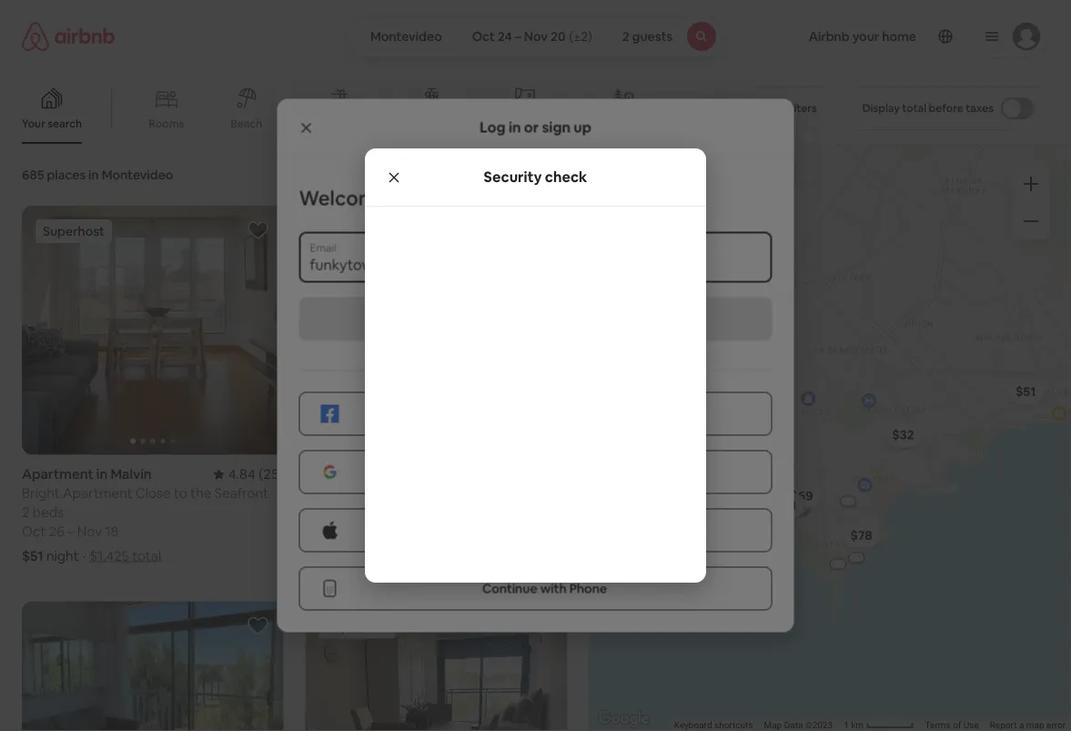 Task type: vqa. For each thing, say whether or not it's contained in the screenshot.
be
no



Task type: locate. For each thing, give the bounding box(es) containing it.
amazing left pools
[[301, 117, 347, 131]]

nov down bed
[[361, 523, 385, 540]]

$32 button
[[884, 422, 923, 448]]

0 horizontal spatial oct
[[22, 523, 46, 540]]

$51 inside button
[[1016, 384, 1037, 400]]

– inside 1 double bed oct 25 – nov 21 $65 $55 night
[[351, 523, 358, 540]]

apartment up bright
[[22, 465, 94, 483]]

$55 left $69 button
[[714, 487, 736, 503]]

places
[[47, 167, 86, 183]]

the
[[190, 484, 212, 502]]

0 vertical spatial in
[[509, 118, 521, 137]]

0 horizontal spatial $51
[[22, 547, 43, 565]]

apartment down malvín
[[63, 484, 133, 502]]

amazing
[[487, 116, 532, 130], [301, 117, 347, 131]]

total left before
[[903, 101, 927, 115]]

0 vertical spatial total
[[903, 101, 927, 115]]

in right places
[[88, 167, 99, 183]]

0 horizontal spatial to
[[174, 484, 187, 502]]

1 vertical spatial $78
[[851, 528, 873, 544]]

2 horizontal spatial –
[[515, 28, 522, 45]]

$50 button
[[716, 477, 755, 502]]

1 horizontal spatial $55
[[714, 487, 736, 503]]

1 vertical spatial 1
[[844, 720, 849, 731]]

1 horizontal spatial amazing
[[487, 116, 532, 130]]

1 horizontal spatial $78
[[851, 528, 873, 544]]

1
[[306, 503, 311, 521], [844, 720, 849, 731]]

$1,425 total button
[[89, 547, 162, 565]]

in for log
[[509, 118, 521, 137]]

1 vertical spatial to
[[174, 484, 187, 502]]

1 vertical spatial total
[[132, 547, 162, 565]]

1 vertical spatial apartment
[[63, 484, 133, 502]]

0 horizontal spatial 1
[[306, 503, 311, 521]]

–
[[515, 28, 522, 45], [67, 523, 74, 540], [351, 523, 358, 540]]

0 vertical spatial $55
[[714, 487, 736, 503]]

bed
[[361, 503, 386, 521]]

keyboard
[[674, 720, 713, 731]]

0 vertical spatial $51
[[1016, 384, 1037, 400]]

amazing for amazing pools
[[301, 117, 347, 131]]

0 horizontal spatial amazing
[[301, 117, 347, 131]]

0 vertical spatial 1
[[306, 503, 311, 521]]

25
[[333, 523, 348, 540]]

$36
[[728, 368, 750, 384]]

views
[[535, 116, 564, 130]]

before
[[930, 101, 964, 115]]

security check
[[484, 168, 588, 186]]

0 horizontal spatial nov
[[77, 523, 102, 540]]

0 vertical spatial montevideo
[[371, 28, 442, 45]]

of
[[954, 720, 962, 731]]

0 vertical spatial $78 button
[[766, 492, 805, 518]]

1 horizontal spatial $51
[[1016, 384, 1037, 400]]

1 night from the left
[[46, 547, 79, 565]]

group containing amazing views
[[0, 73, 738, 144]]

keyboard shortcuts button
[[674, 719, 753, 731]]

0 horizontal spatial 2
[[22, 503, 30, 521]]

night
[[46, 547, 79, 565], [359, 547, 391, 565]]

1 inside 1 double bed oct 25 – nov 21 $65 $55 night
[[306, 503, 311, 521]]

2 left beds
[[22, 503, 30, 521]]

1 horizontal spatial oct
[[306, 523, 330, 540]]

guests
[[633, 28, 673, 45]]

night down 21
[[359, 547, 391, 565]]

$55 inside 1 double bed oct 25 – nov 21 $65 $55 night
[[333, 547, 356, 565]]

in left or
[[509, 118, 521, 137]]

1 left km
[[844, 720, 849, 731]]

total right $1,425
[[132, 547, 162, 565]]

to left the
[[174, 484, 187, 502]]

685 places in montevideo
[[22, 167, 173, 183]]

– inside search box
[[515, 28, 522, 45]]

oct inside search box
[[472, 28, 495, 45]]

0 horizontal spatial –
[[67, 523, 74, 540]]

montevideo
[[371, 28, 442, 45], [102, 167, 173, 183]]

24
[[498, 28, 513, 45]]

1 horizontal spatial total
[[903, 101, 927, 115]]

profile element
[[746, 0, 1050, 73]]

2 left guests
[[623, 28, 630, 45]]

nov left 18
[[77, 523, 102, 540]]

– right the 24
[[515, 28, 522, 45]]

amazing left views
[[487, 116, 532, 130]]

0 horizontal spatial total
[[132, 547, 162, 565]]

1 horizontal spatial to
[[393, 185, 413, 211]]

log in or sign up
[[480, 118, 592, 137]]

add to wishlist: apartment in parque rodó image
[[247, 615, 269, 637]]

2 night from the left
[[359, 547, 391, 565]]

terms of use link
[[926, 720, 980, 731]]

0 horizontal spatial $55
[[333, 547, 356, 565]]

2 horizontal spatial nov
[[524, 28, 548, 45]]

$55 down 25
[[333, 547, 356, 565]]

1 horizontal spatial –
[[351, 523, 358, 540]]

21
[[388, 523, 402, 540]]

2 horizontal spatial oct
[[472, 28, 495, 45]]

oct left 25
[[306, 523, 330, 540]]

report
[[991, 720, 1018, 731]]

1 vertical spatial $78 button
[[842, 523, 881, 548]]

in inside apartment in malvín bright apartment close to the seafront 2 beds oct 26 – nov 18 $51 night · $1,425 total
[[96, 465, 108, 483]]

nov left 20
[[524, 28, 548, 45]]

0 vertical spatial $78
[[774, 497, 797, 513]]

2 vertical spatial in
[[96, 465, 108, 483]]

in for apartment
[[96, 465, 108, 483]]

– right '26'
[[67, 523, 74, 540]]

$78
[[774, 497, 797, 513], [851, 528, 873, 544]]

$55
[[714, 487, 736, 503], [333, 547, 356, 565]]

double
[[314, 503, 358, 521]]

report a map error link
[[991, 720, 1067, 731]]

1 horizontal spatial 2
[[623, 28, 630, 45]]

(25)
[[259, 465, 284, 483]]

montevideo inside button
[[371, 28, 442, 45]]

$51 inside apartment in malvín bright apartment close to the seafront 2 beds oct 26 – nov 18 $51 night · $1,425 total
[[22, 547, 43, 565]]

2
[[623, 28, 630, 45], [22, 503, 30, 521]]

1 inside "button"
[[844, 720, 849, 731]]

countryside
[[593, 117, 657, 131]]

1 left double at left bottom
[[306, 503, 311, 521]]

amazing for amazing views
[[487, 116, 532, 130]]

terms
[[926, 720, 951, 731]]

None search field
[[348, 15, 724, 58]]

1 vertical spatial $51
[[22, 547, 43, 565]]

malvín
[[111, 465, 152, 483]]

1 horizontal spatial 1
[[844, 720, 849, 731]]

taxes
[[966, 101, 995, 115]]

total
[[903, 101, 927, 115], [132, 547, 162, 565]]

$65
[[306, 547, 330, 565]]

apartment
[[22, 465, 94, 483], [63, 484, 133, 502]]

beach
[[231, 117, 263, 131]]

in inside dialog
[[509, 118, 521, 137]]

1 horizontal spatial montevideo
[[371, 28, 442, 45]]

– right 25
[[351, 523, 358, 540]]

$78 button
[[766, 492, 805, 518], [842, 523, 881, 548]]

night inside 1 double bed oct 25 – nov 21 $65 $55 night
[[359, 547, 391, 565]]

your search
[[22, 117, 82, 131]]

0 horizontal spatial night
[[46, 547, 79, 565]]

0 horizontal spatial $78 button
[[766, 492, 805, 518]]

$51 button
[[1008, 379, 1045, 405]]

0 horizontal spatial $78
[[774, 497, 797, 513]]

to left airbnb
[[393, 185, 413, 211]]

nov
[[524, 28, 548, 45], [77, 523, 102, 540], [361, 523, 385, 540]]

1 km button
[[839, 719, 920, 731]]

oct left the 24
[[472, 28, 495, 45]]

$51
[[1016, 384, 1037, 400], [22, 547, 43, 565]]

in
[[509, 118, 521, 137], [88, 167, 99, 183], [96, 465, 108, 483]]

1 for 1 km
[[844, 720, 849, 731]]

1 horizontal spatial nov
[[361, 523, 385, 540]]

oct left '26'
[[22, 523, 46, 540]]

continue with phone button
[[299, 567, 773, 611]]

1 vertical spatial 2
[[22, 503, 30, 521]]

20
[[551, 28, 566, 45]]

in left malvín
[[96, 465, 108, 483]]

0 horizontal spatial montevideo
[[102, 167, 173, 183]]

to
[[393, 185, 413, 211], [174, 484, 187, 502]]

group
[[0, 73, 738, 144], [22, 206, 284, 455], [306, 206, 568, 455], [22, 601, 284, 731], [306, 601, 568, 731]]

nov inside apartment in malvín bright apartment close to the seafront 2 beds oct 26 – nov 18 $51 night · $1,425 total
[[77, 523, 102, 540]]

$55 button
[[706, 482, 744, 508]]

0 vertical spatial 2
[[623, 28, 630, 45]]

night left ·
[[46, 547, 79, 565]]

1 horizontal spatial night
[[359, 547, 391, 565]]

beds
[[33, 503, 64, 521]]

display total before taxes button
[[848, 87, 1050, 130]]

1 vertical spatial $55
[[333, 547, 356, 565]]

map
[[764, 720, 782, 731]]

0 vertical spatial to
[[393, 185, 413, 211]]

terms of use
[[926, 720, 980, 731]]

zoom in image
[[1025, 177, 1039, 191]]



Task type: describe. For each thing, give the bounding box(es) containing it.
$32
[[892, 427, 915, 443]]

search
[[48, 117, 82, 131]]

1 horizontal spatial $78 button
[[842, 523, 881, 548]]

seafront
[[215, 484, 269, 502]]

nov inside 1 double bed oct 25 – nov 21 $65 $55 night
[[361, 523, 385, 540]]

amazing views
[[487, 116, 564, 130]]

2 guests
[[623, 28, 673, 45]]

$69
[[791, 488, 814, 504]]

a
[[1020, 720, 1025, 731]]

log
[[480, 118, 506, 137]]

log in dialog
[[277, 99, 795, 633]]

night inside apartment in malvín bright apartment close to the seafront 2 beds oct 26 – nov 18 $51 night · $1,425 total
[[46, 547, 79, 565]]

montevideo button
[[348, 15, 458, 58]]

keyboard shortcuts
[[674, 720, 753, 731]]

2 inside apartment in malvín bright apartment close to the seafront 2 beds oct 26 – nov 18 $51 night · $1,425 total
[[22, 503, 30, 521]]

pools
[[349, 117, 378, 131]]

1 for 1 double bed oct 25 – nov 21 $65 $55 night
[[306, 503, 311, 521]]

– inside apartment in malvín bright apartment close to the seafront 2 beds oct 26 – nov 18 $51 night · $1,425 total
[[67, 523, 74, 540]]

Email email field
[[310, 255, 762, 274]]

phone
[[570, 581, 608, 597]]

data
[[785, 720, 804, 731]]

oct inside 1 double bed oct 25 – nov 21 $65 $55 night
[[306, 523, 330, 540]]

report a map error
[[991, 720, 1067, 731]]

up
[[574, 118, 592, 137]]

$36 button
[[720, 363, 759, 389]]

display total before taxes
[[863, 101, 995, 115]]

0 vertical spatial apartment
[[22, 465, 94, 483]]

sign
[[542, 118, 571, 137]]

apartment in malvín bright apartment close to the seafront 2 beds oct 26 – nov 18 $51 night · $1,425 total
[[22, 465, 269, 565]]

bright
[[22, 484, 60, 502]]

error
[[1047, 720, 1067, 731]]

4.84 out of 5 average rating,  25 reviews image
[[214, 465, 284, 483]]

2 inside button
[[623, 28, 630, 45]]

shortcuts
[[715, 720, 753, 731]]

1 vertical spatial montevideo
[[102, 167, 173, 183]]

add to wishlist: apartment in parque batlle - villa dolores image
[[531, 615, 553, 637]]

your
[[22, 117, 45, 131]]

zoom out image
[[1025, 214, 1039, 229]]

4.84
[[228, 465, 256, 483]]

4.84 (25)
[[228, 465, 284, 483]]

secure your account - airbnb dialog
[[365, 148, 707, 583]]

$78 inside $55 $78
[[774, 497, 797, 513]]

2 guests button
[[607, 15, 724, 58]]

$55 $78
[[714, 487, 797, 513]]

or
[[524, 118, 539, 137]]

google map
showing 21 stays. region
[[590, 136, 1072, 731]]

map data ©2023
[[764, 720, 833, 731]]

welcome to airbnb
[[299, 185, 482, 211]]

continue with phone
[[483, 581, 608, 597]]

©2023
[[806, 720, 833, 731]]

map
[[1027, 720, 1045, 731]]

to inside log in dialog
[[393, 185, 413, 211]]

oct inside apartment in malvín bright apartment close to the seafront 2 beds oct 26 – nov 18 $51 night · $1,425 total
[[22, 523, 46, 540]]

$69 button
[[783, 483, 822, 509]]

close
[[136, 484, 171, 502]]

685
[[22, 167, 44, 183]]

rooms
[[149, 117, 184, 131]]

·
[[82, 547, 86, 565]]

add to wishlist: apartment in malvín image
[[247, 220, 269, 241]]

display
[[863, 101, 901, 115]]

google image
[[594, 708, 654, 731]]

welcome
[[299, 185, 388, 211]]

security
[[484, 168, 542, 186]]

18
[[105, 523, 119, 540]]

total inside apartment in malvín bright apartment close to the seafront 2 beds oct 26 – nov 18 $51 night · $1,425 total
[[132, 547, 162, 565]]

with
[[541, 581, 567, 597]]

airbnb
[[418, 185, 482, 211]]

km
[[852, 720, 864, 731]]

26
[[49, 523, 64, 540]]

oct 24 – nov 20 (±2)
[[472, 28, 593, 45]]

1 km
[[844, 720, 867, 731]]

amazing pools
[[301, 117, 378, 131]]

1 double bed oct 25 – nov 21 $65 $55 night
[[306, 503, 402, 565]]

(±2)
[[570, 28, 593, 45]]

to inside apartment in malvín bright apartment close to the seafront 2 beds oct 26 – nov 18 $51 night · $1,425 total
[[174, 484, 187, 502]]

use
[[964, 720, 980, 731]]

$55 inside $55 $78
[[714, 487, 736, 503]]

none search field containing montevideo
[[348, 15, 724, 58]]

1 vertical spatial in
[[88, 167, 99, 183]]

continue
[[483, 581, 538, 597]]

total inside button
[[903, 101, 927, 115]]

$50
[[724, 481, 747, 498]]

check
[[545, 168, 588, 186]]

$1,425
[[89, 547, 129, 565]]



